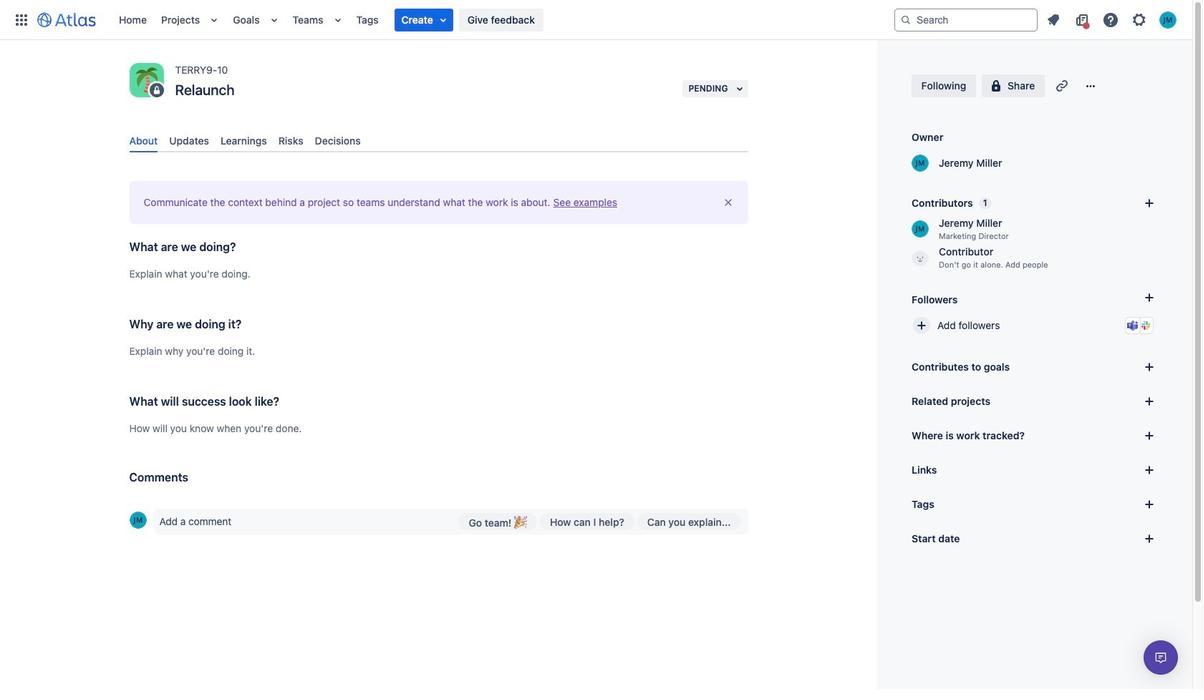 Task type: describe. For each thing, give the bounding box(es) containing it.
0 horizontal spatial list
[[112, 0, 895, 40]]

msteams logo showing  channels are connected to this project image
[[1128, 320, 1139, 332]]

Search field
[[895, 8, 1038, 31]]

settings image
[[1131, 11, 1148, 28]]

help image
[[1102, 11, 1120, 28]]

add a follower image
[[1141, 289, 1158, 307]]

1 horizontal spatial list
[[1041, 8, 1184, 31]]



Task type: locate. For each thing, give the bounding box(es) containing it.
add follower image
[[913, 317, 931, 335]]

add team or contributors image
[[1141, 195, 1158, 212]]

list item inside list
[[394, 8, 453, 31]]

list item
[[394, 8, 453, 31]]

search image
[[900, 14, 912, 25]]

None search field
[[895, 8, 1038, 31]]

close banner image
[[722, 197, 734, 209]]

list
[[112, 0, 895, 40], [1041, 8, 1184, 31]]

notifications image
[[1045, 11, 1062, 28]]

account image
[[1160, 11, 1177, 28]]

top element
[[9, 0, 895, 40]]

banner
[[0, 0, 1193, 40]]

tab list
[[124, 129, 754, 153]]

slack logo showing nan channels are connected to this project image
[[1140, 320, 1152, 332]]

switch to... image
[[13, 11, 30, 28]]



Task type: vqa. For each thing, say whether or not it's contained in the screenshot.
Tab List
yes



